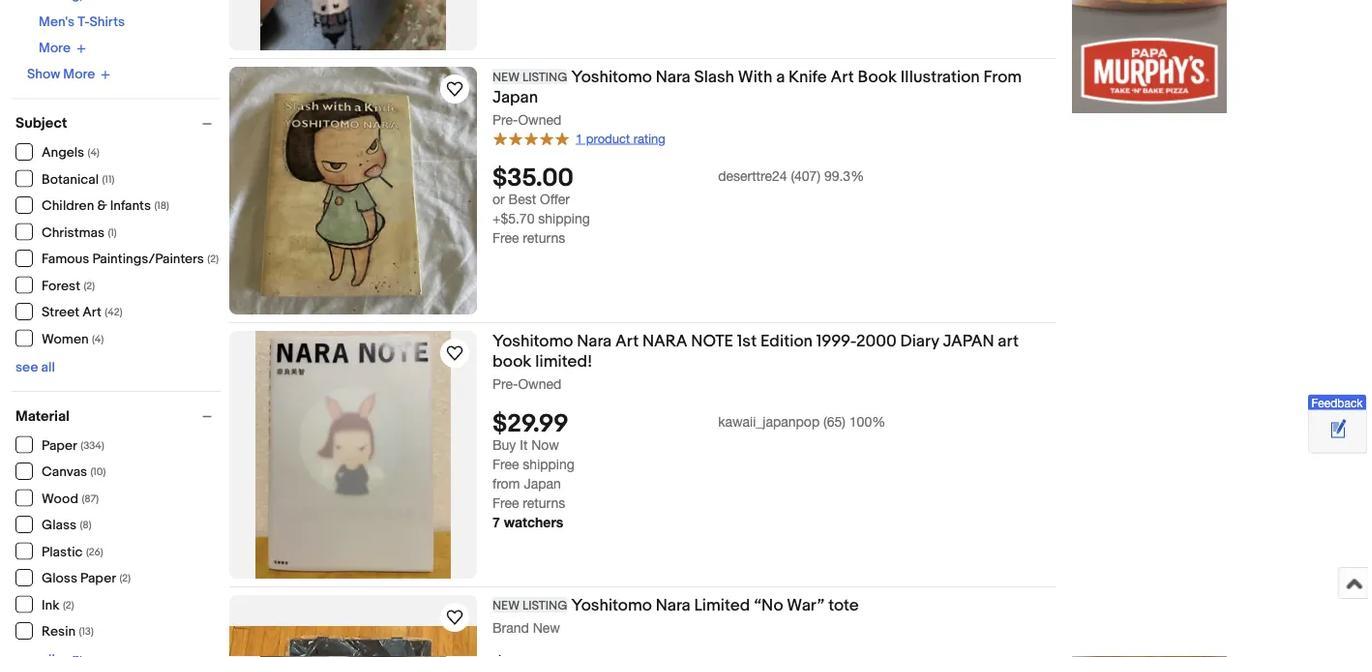 Task type: describe. For each thing, give the bounding box(es) containing it.
tote
[[829, 595, 859, 616]]

yoshitomo nara art nara note 1st edition 1999-2000 diary japan art book limited! link
[[493, 331, 1057, 375]]

buy
[[493, 437, 516, 453]]

slash
[[695, 67, 735, 87]]

japan inside yoshitomo nara slash with a knife art book illustration from japan
[[493, 87, 538, 107]]

children
[[42, 198, 94, 214]]

yoshitomo for art
[[493, 331, 573, 351]]

street art (42)
[[42, 304, 123, 321]]

watch yoshitomo nara slash with a knife art book illustration from japan image
[[443, 77, 467, 101]]

listing for new listing
[[523, 70, 568, 85]]

yoshitomo nara a to z exhibition pup cup vintage keychain japan image
[[260, 0, 446, 50]]

material button
[[15, 408, 221, 425]]

nara for art
[[577, 331, 612, 351]]

all
[[41, 359, 55, 376]]

material
[[15, 408, 70, 425]]

infants
[[110, 198, 151, 214]]

(10)
[[91, 466, 106, 479]]

illustration
[[901, 67, 980, 87]]

new listing
[[493, 70, 568, 85]]

$35.00
[[493, 164, 574, 194]]

now
[[532, 437, 559, 453]]

deserttre24
[[718, 168, 788, 184]]

edition
[[761, 331, 813, 351]]

(26)
[[86, 546, 103, 559]]

men's t-shirts
[[39, 14, 125, 30]]

see all
[[15, 359, 55, 376]]

(4) for angels
[[88, 147, 100, 159]]

yoshitomo nara art nara note 1st edition 1999-2000 diary japan art book limited! pre-owned
[[493, 331, 1019, 392]]

yoshitomo nara limited "no war" tote heading
[[493, 595, 859, 616]]

(334)
[[81, 439, 104, 452]]

2 vertical spatial new
[[533, 620, 560, 636]]

christmas
[[42, 225, 105, 241]]

0 vertical spatial more
[[39, 40, 71, 57]]

resin
[[42, 624, 76, 640]]

see
[[15, 359, 38, 376]]

more button
[[39, 40, 86, 57]]

99.3%
[[825, 168, 865, 184]]

0 vertical spatial paper
[[42, 438, 77, 454]]

japan
[[943, 331, 995, 351]]

returns inside kawaii_japanpop (65) 100% buy it now free shipping from japan free returns 7 watchers
[[523, 495, 566, 511]]

(1)
[[108, 227, 117, 239]]

glass
[[42, 517, 77, 534]]

yoshitomo for slash
[[572, 67, 652, 87]]

watchers
[[504, 515, 564, 531]]

brand
[[493, 620, 529, 636]]

(87)
[[82, 493, 99, 505]]

famous paintings/painters (2)
[[42, 251, 219, 268]]

1999-
[[817, 331, 857, 351]]

book
[[493, 351, 532, 372]]

plastic (26)
[[42, 544, 103, 560]]

1
[[576, 131, 583, 146]]

yoshitomo nara art nara note 1st edition 1999-2000 diary japan art book limited! heading
[[493, 331, 1019, 372]]

glass (8)
[[42, 517, 92, 534]]

limited!
[[535, 351, 593, 372]]

1 vertical spatial more
[[63, 66, 95, 83]]

subject
[[15, 115, 67, 132]]

street
[[42, 304, 79, 321]]

1 pre- from the top
[[493, 111, 518, 127]]

limited
[[695, 595, 751, 616]]

see all button
[[15, 359, 55, 376]]

3 free from the top
[[493, 495, 519, 511]]

1st
[[737, 331, 757, 351]]

nara inside new listing yoshitomo nara limited "no war" tote brand new
[[656, 595, 691, 616]]

show more
[[27, 66, 95, 83]]

angels
[[42, 145, 84, 161]]

(42)
[[105, 306, 123, 319]]

note
[[692, 331, 734, 351]]

(2) inside ink (2)
[[63, 599, 74, 612]]

feedback
[[1312, 396, 1364, 410]]

christmas (1)
[[42, 225, 117, 241]]

men's
[[39, 14, 75, 30]]

subject button
[[15, 115, 221, 132]]

book
[[858, 67, 897, 87]]

(65)
[[824, 414, 846, 430]]

100%
[[850, 414, 886, 430]]

pre-owned
[[493, 111, 562, 127]]

war"
[[787, 595, 825, 616]]

show more button
[[27, 66, 111, 83]]

canvas
[[42, 464, 87, 481]]

1 owned from the top
[[518, 111, 562, 127]]

1 product rating
[[576, 131, 666, 146]]

from
[[984, 67, 1022, 87]]

pre- inside yoshitomo nara art nara note 1st edition 1999-2000 diary japan art book limited! pre-owned
[[493, 376, 518, 392]]

(407)
[[791, 168, 821, 184]]

owned inside yoshitomo nara art nara note 1st edition 1999-2000 diary japan art book limited! pre-owned
[[518, 376, 562, 392]]

(8)
[[80, 519, 92, 532]]

canvas (10)
[[42, 464, 106, 481]]

men's t-shirts link
[[39, 14, 125, 30]]

women (4)
[[42, 331, 104, 348]]

watch yoshitomo nara art nara note 1st edition 1999-2000 diary japan art book limited! image
[[443, 342, 467, 365]]

(2) inside gloss paper (2)
[[119, 573, 131, 585]]

with
[[738, 67, 773, 87]]

shipping for now
[[523, 457, 575, 473]]

yoshitomo nara slash with a knife art book illustration from japan heading
[[493, 67, 1022, 107]]



Task type: vqa. For each thing, say whether or not it's contained in the screenshot.


Task type: locate. For each thing, give the bounding box(es) containing it.
1 vertical spatial new
[[493, 598, 520, 613]]

listing for new listing yoshitomo nara limited "no war" tote brand new
[[523, 598, 568, 613]]

art left nara
[[616, 331, 639, 351]]

pre- down new listing
[[493, 111, 518, 127]]

pre-
[[493, 111, 518, 127], [493, 376, 518, 392]]

1 horizontal spatial paper
[[80, 571, 116, 587]]

nara
[[643, 331, 688, 351]]

gloss
[[42, 571, 77, 587]]

nara
[[656, 67, 691, 87], [577, 331, 612, 351], [656, 595, 691, 616]]

botanical
[[42, 171, 99, 188]]

free inside the 'deserttre24 (407) 99.3% or best offer +$5.70 shipping free returns'
[[493, 230, 519, 246]]

listing up brand
[[523, 598, 568, 613]]

art left (42)
[[83, 304, 102, 321]]

1 vertical spatial nara
[[577, 331, 612, 351]]

1 vertical spatial listing
[[523, 598, 568, 613]]

japan right from
[[524, 476, 561, 492]]

shipping down offer
[[539, 211, 590, 227]]

owned down "limited!"
[[518, 376, 562, 392]]

1 free from the top
[[493, 230, 519, 246]]

women
[[42, 331, 89, 348]]

nara inside yoshitomo nara slash with a knife art book illustration from japan
[[656, 67, 691, 87]]

new up brand
[[493, 598, 520, 613]]

0 vertical spatial (4)
[[88, 147, 100, 159]]

1 vertical spatial art
[[83, 304, 102, 321]]

yoshitomo inside new listing yoshitomo nara limited "no war" tote brand new
[[572, 595, 652, 616]]

japan inside kawaii_japanpop (65) 100% buy it now free shipping from japan free returns 7 watchers
[[524, 476, 561, 492]]

0 vertical spatial nara
[[656, 67, 691, 87]]

1 product rating link
[[493, 129, 666, 147]]

0 vertical spatial japan
[[493, 87, 538, 107]]

advertisement region
[[1073, 0, 1227, 113]]

ink
[[42, 597, 60, 614]]

(4) right angels
[[88, 147, 100, 159]]

0 vertical spatial yoshitomo
[[572, 67, 652, 87]]

shipping inside the 'deserttre24 (407) 99.3% or best offer +$5.70 shipping free returns'
[[539, 211, 590, 227]]

free down +$5.70
[[493, 230, 519, 246]]

resin (13)
[[42, 624, 94, 640]]

(11)
[[102, 173, 114, 186]]

shipping down now
[[523, 457, 575, 473]]

0 vertical spatial art
[[831, 67, 855, 87]]

1 vertical spatial yoshitomo
[[493, 331, 573, 351]]

free down from
[[493, 495, 519, 511]]

listing
[[523, 70, 568, 85], [523, 598, 568, 613]]

(2) inside famous paintings/painters (2)
[[207, 253, 219, 266]]

nara left limited
[[656, 595, 691, 616]]

listing inside yoshitomo nara slash with a knife art book illustration from japan heading
[[523, 70, 568, 85]]

famous
[[42, 251, 89, 268]]

owned
[[518, 111, 562, 127], [518, 376, 562, 392]]

1 vertical spatial paper
[[80, 571, 116, 587]]

(2) up street art (42)
[[84, 280, 95, 292]]

paper down (26)
[[80, 571, 116, 587]]

gloss paper (2)
[[42, 571, 131, 587]]

1 vertical spatial returns
[[523, 495, 566, 511]]

t-
[[78, 14, 90, 30]]

more down the more 'button'
[[63, 66, 95, 83]]

+$5.70
[[493, 211, 535, 227]]

new
[[493, 70, 520, 85], [493, 598, 520, 613], [533, 620, 560, 636]]

(2) right ink at the left bottom
[[63, 599, 74, 612]]

listing up pre-owned
[[523, 70, 568, 85]]

new up pre-owned
[[493, 70, 520, 85]]

new inside yoshitomo nara slash with a knife art book illustration from japan heading
[[493, 70, 520, 85]]

0 vertical spatial free
[[493, 230, 519, 246]]

yoshitomo inside yoshitomo nara slash with a knife art book illustration from japan
[[572, 67, 652, 87]]

2 owned from the top
[[518, 376, 562, 392]]

pre- down the book
[[493, 376, 518, 392]]

&
[[97, 198, 107, 214]]

wood (87)
[[42, 491, 99, 507]]

(2) inside the forest (2)
[[84, 280, 95, 292]]

(2) right gloss
[[119, 573, 131, 585]]

paper up canvas at the left bottom
[[42, 438, 77, 454]]

(4) inside women (4)
[[92, 333, 104, 346]]

2 vertical spatial art
[[616, 331, 639, 351]]

yoshitomo nara slash with a knife art book illustration from japan
[[493, 67, 1022, 107]]

nara left slash
[[656, 67, 691, 87]]

deserttre24 (407) 99.3% or best offer +$5.70 shipping free returns
[[493, 168, 865, 246]]

1 vertical spatial free
[[493, 457, 519, 473]]

returns down +$5.70
[[523, 230, 566, 246]]

returns inside the 'deserttre24 (407) 99.3% or best offer +$5.70 shipping free returns'
[[523, 230, 566, 246]]

listing inside new listing yoshitomo nara limited "no war" tote brand new
[[523, 598, 568, 613]]

"no
[[754, 595, 784, 616]]

yoshitomo inside yoshitomo nara art nara note 1st edition 1999-2000 diary japan art book limited! pre-owned
[[493, 331, 573, 351]]

art
[[831, 67, 855, 87], [83, 304, 102, 321], [616, 331, 639, 351]]

0 vertical spatial shipping
[[539, 211, 590, 227]]

1 vertical spatial pre-
[[493, 376, 518, 392]]

returns up watchers
[[523, 495, 566, 511]]

art inside yoshitomo nara slash with a knife art book illustration from japan
[[831, 67, 855, 87]]

kawaii_japanpop (65) 100% buy it now free shipping from japan free returns 7 watchers
[[493, 414, 886, 531]]

nara left nara
[[577, 331, 612, 351]]

(4) inside angels (4)
[[88, 147, 100, 159]]

ink (2)
[[42, 597, 74, 614]]

0 vertical spatial pre-
[[493, 111, 518, 127]]

nara inside yoshitomo nara art nara note 1st edition 1999-2000 diary japan art book limited! pre-owned
[[577, 331, 612, 351]]

new for new listing yoshitomo nara limited "no war" tote brand new
[[493, 598, 520, 613]]

more down men's
[[39, 40, 71, 57]]

japan down new listing
[[493, 87, 538, 107]]

angels (4)
[[42, 145, 100, 161]]

1 vertical spatial japan
[[524, 476, 561, 492]]

(4) down street art (42)
[[92, 333, 104, 346]]

rating
[[634, 131, 666, 146]]

2 vertical spatial yoshitomo
[[572, 595, 652, 616]]

shipping
[[539, 211, 590, 227], [523, 457, 575, 473]]

(4) for women
[[92, 333, 104, 346]]

yoshitomo nara limited "no war" tote image
[[229, 626, 477, 657]]

nara for slash
[[656, 67, 691, 87]]

2 returns from the top
[[523, 495, 566, 511]]

0 horizontal spatial paper
[[42, 438, 77, 454]]

1 horizontal spatial art
[[616, 331, 639, 351]]

7
[[493, 515, 500, 531]]

yoshitomo nara slash with a knife art book illustration from japan image
[[229, 67, 477, 315]]

2000
[[857, 331, 897, 351]]

shirts
[[90, 14, 125, 30]]

2 free from the top
[[493, 457, 519, 473]]

product
[[586, 131, 630, 146]]

(18)
[[154, 200, 169, 212]]

best
[[509, 191, 536, 207]]

2 listing from the top
[[523, 598, 568, 613]]

art right knife
[[831, 67, 855, 87]]

1 vertical spatial (4)
[[92, 333, 104, 346]]

(2)
[[207, 253, 219, 266], [84, 280, 95, 292], [119, 573, 131, 585], [63, 599, 74, 612]]

yoshitomo
[[572, 67, 652, 87], [493, 331, 573, 351], [572, 595, 652, 616]]

paper (334)
[[42, 438, 104, 454]]

0 vertical spatial returns
[[523, 230, 566, 246]]

owned down new listing
[[518, 111, 562, 127]]

new for new listing
[[493, 70, 520, 85]]

a
[[777, 67, 785, 87]]

(13)
[[79, 626, 94, 638]]

$29.99
[[493, 410, 569, 440]]

1 listing from the top
[[523, 70, 568, 85]]

yoshitomo nara art nara note 1st edition 1999-2000 diary japan art book limited! image
[[255, 331, 451, 579]]

1 vertical spatial owned
[[518, 376, 562, 392]]

0 horizontal spatial art
[[83, 304, 102, 321]]

2 vertical spatial free
[[493, 495, 519, 511]]

forest (2)
[[42, 278, 95, 294]]

forest
[[42, 278, 80, 294]]

or
[[493, 191, 505, 207]]

2 pre- from the top
[[493, 376, 518, 392]]

new listing yoshitomo nara limited "no war" tote brand new
[[493, 595, 859, 636]]

children & infants (18)
[[42, 198, 169, 214]]

shipping inside kawaii_japanpop (65) 100% buy it now free shipping from japan free returns 7 watchers
[[523, 457, 575, 473]]

offer
[[540, 191, 570, 207]]

2 vertical spatial nara
[[656, 595, 691, 616]]

0 vertical spatial listing
[[523, 70, 568, 85]]

wood
[[42, 491, 78, 507]]

free up from
[[493, 457, 519, 473]]

shipping for offer
[[539, 211, 590, 227]]

0 vertical spatial owned
[[518, 111, 562, 127]]

0 vertical spatial new
[[493, 70, 520, 85]]

more
[[39, 40, 71, 57], [63, 66, 95, 83]]

(2) right paintings/painters
[[207, 253, 219, 266]]

botanical (11)
[[42, 171, 114, 188]]

1 vertical spatial shipping
[[523, 457, 575, 473]]

diary
[[901, 331, 940, 351]]

2 horizontal spatial art
[[831, 67, 855, 87]]

it
[[520, 437, 528, 453]]

art inside yoshitomo nara art nara note 1st edition 1999-2000 diary japan art book limited! pre-owned
[[616, 331, 639, 351]]

kawaii_japanpop
[[718, 414, 820, 430]]

from
[[493, 476, 520, 492]]

1 returns from the top
[[523, 230, 566, 246]]

art
[[998, 331, 1019, 351]]

watch yoshitomo nara limited "no war" tote image
[[443, 606, 467, 629]]

new right brand
[[533, 620, 560, 636]]



